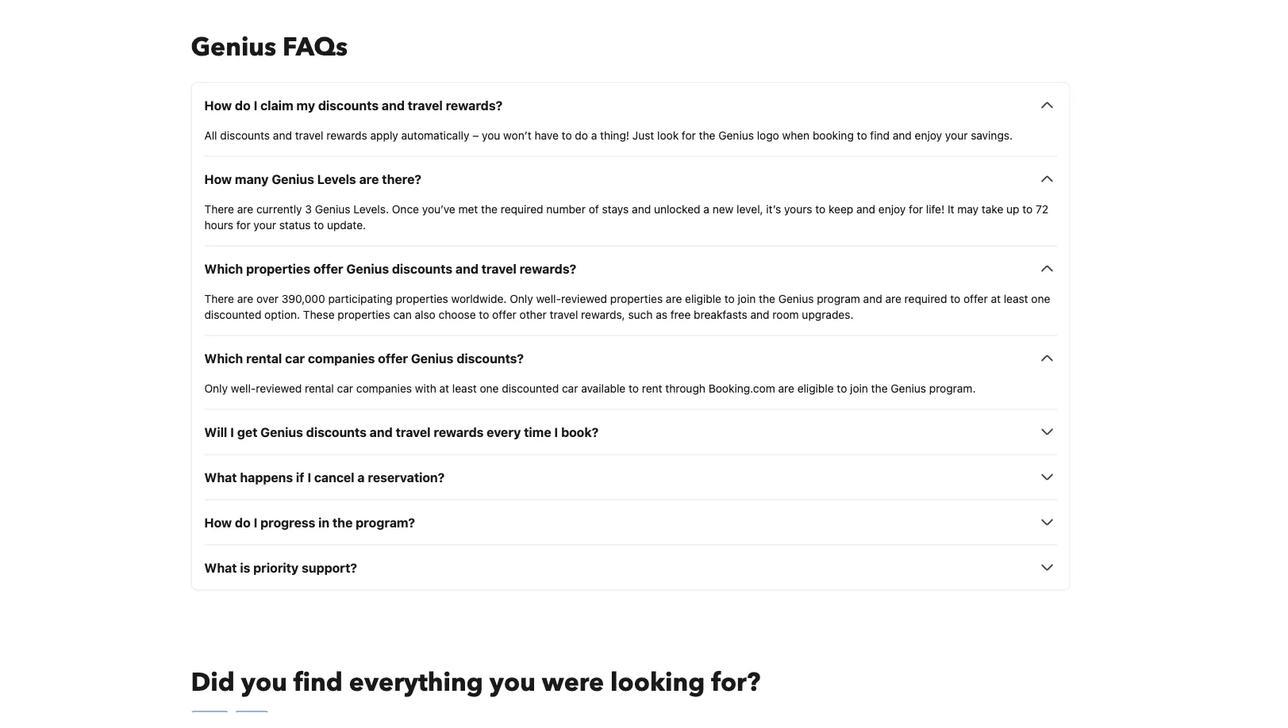Task type: vqa. For each thing, say whether or not it's contained in the screenshot.
REGISTER
no



Task type: describe. For each thing, give the bounding box(es) containing it.
savings.
[[971, 128, 1013, 142]]

how for how do i progress in the program?
[[204, 515, 232, 530]]

happens
[[240, 470, 293, 485]]

discounts up cancel
[[306, 425, 367, 440]]

0 horizontal spatial well-
[[231, 382, 256, 395]]

is
[[240, 560, 250, 575]]

the left the program.
[[872, 382, 888, 395]]

time
[[524, 425, 551, 440]]

will i get genius discounts and travel rewards every time i book? button
[[204, 423, 1057, 442]]

number
[[547, 202, 586, 215]]

program
[[817, 292, 861, 305]]

1 vertical spatial discounted
[[502, 382, 559, 395]]

travel inside there are over 390,000 participating properties worldwide. only well-reviewed properties are eligible to join the genius program and are required to offer at least one discounted option. these properties can also choose to offer other travel rewards, such as free breakfasts and room upgrades.
[[550, 308, 578, 321]]

–
[[473, 128, 479, 142]]

rent
[[642, 382, 663, 395]]

free
[[671, 308, 691, 321]]

levels
[[317, 171, 356, 186]]

there?
[[382, 171, 422, 186]]

properties up "such"
[[610, 292, 663, 305]]

such
[[628, 308, 653, 321]]

and up reservation? on the bottom of the page
[[370, 425, 393, 440]]

travel down with
[[396, 425, 431, 440]]

genius inside there are currently 3 genius levels. once you've met the required number of stays and unlocked a new level, it's yours to keep and enjoy for life! it may take up to 72 hours for your status to update.
[[315, 202, 350, 215]]

you've
[[422, 202, 456, 215]]

1 vertical spatial join
[[850, 382, 869, 395]]

eligible inside there are over 390,000 participating properties worldwide. only well-reviewed properties are eligible to join the genius program and are required to offer at least one discounted option. these properties can also choose to offer other travel rewards, such as free breakfasts and room upgrades.
[[685, 292, 722, 305]]

won't
[[503, 128, 532, 142]]

thing!
[[600, 128, 630, 142]]

option.
[[265, 308, 300, 321]]

which for which rental car companies offer genius discounts?
[[204, 351, 243, 366]]

as
[[656, 308, 668, 321]]

level,
[[737, 202, 763, 215]]

rewards? inside dropdown button
[[446, 98, 503, 113]]

the inside how do i progress in the program? dropdown button
[[333, 515, 353, 530]]

did you find everything you were looking for?
[[191, 666, 761, 700]]

genius up with
[[411, 351, 454, 366]]

booking.com
[[709, 382, 775, 395]]

there are over 390,000 participating properties worldwide. only well-reviewed properties are eligible to join the genius program and are required to offer at least one discounted option. these properties can also choose to offer other travel rewards, such as free breakfasts and room upgrades.
[[204, 292, 1051, 321]]

how do i claim my discounts and travel rewards?
[[204, 98, 503, 113]]

claim
[[261, 98, 293, 113]]

travel inside 'dropdown button'
[[482, 261, 517, 276]]

up
[[1007, 202, 1020, 215]]

are right 'program'
[[886, 292, 902, 305]]

choose
[[439, 308, 476, 321]]

it
[[948, 202, 955, 215]]

which for which properties offer genius discounts and travel rewards?
[[204, 261, 243, 276]]

1 vertical spatial companies
[[356, 382, 412, 395]]

and right 'program'
[[864, 292, 883, 305]]

room
[[773, 308, 799, 321]]

program?
[[356, 515, 415, 530]]

update.
[[327, 218, 366, 231]]

what happens if i cancel a reservation?
[[204, 470, 445, 485]]

available
[[581, 382, 626, 395]]

you right did
[[241, 666, 287, 700]]

properties down participating at the left top of page
[[338, 308, 390, 321]]

and left room
[[751, 308, 770, 321]]

discounts?
[[457, 351, 524, 366]]

did
[[191, 666, 235, 700]]

0 horizontal spatial at
[[440, 382, 449, 395]]

and up apply on the top left of the page
[[382, 98, 405, 113]]

how do i claim my discounts and travel rewards? button
[[204, 96, 1057, 115]]

1 vertical spatial find
[[294, 666, 343, 700]]

the inside there are currently 3 genius levels. once you've met the required number of stays and unlocked a new level, it's yours to keep and enjoy for life! it may take up to 72 hours for your status to update.
[[481, 202, 498, 215]]

and inside 'dropdown button'
[[456, 261, 479, 276]]

1 horizontal spatial a
[[591, 128, 597, 142]]

support?
[[302, 560, 357, 575]]

only well-reviewed rental car companies with at least one discounted car available to rent through booking.com are eligible to join the genius program.
[[204, 382, 976, 395]]

status
[[279, 218, 311, 231]]

genius right get
[[261, 425, 303, 440]]

1 horizontal spatial eligible
[[798, 382, 834, 395]]

enjoy inside there are currently 3 genius levels. once you've met the required number of stays and unlocked a new level, it's yours to keep and enjoy for life! it may take up to 72 hours for your status to update.
[[879, 202, 906, 215]]

well- inside there are over 390,000 participating properties worldwide. only well-reviewed properties are eligible to join the genius program and are required to offer at least one discounted option. these properties can also choose to offer other travel rewards, such as free breakfasts and room upgrades.
[[536, 292, 561, 305]]

which rental car companies offer genius discounts? button
[[204, 349, 1057, 368]]

2 horizontal spatial for
[[909, 202, 923, 215]]

booking
[[813, 128, 854, 142]]

properties inside 'dropdown button'
[[246, 261, 310, 276]]

participating
[[328, 292, 393, 305]]

new
[[713, 202, 734, 215]]

are up free
[[666, 292, 682, 305]]

how for how many genius levels are there?
[[204, 171, 232, 186]]

discounts right 'all'
[[220, 128, 270, 142]]

travel up automatically
[[408, 98, 443, 113]]

breakfasts
[[694, 308, 748, 321]]

which properties offer genius discounts and travel rewards?
[[204, 261, 577, 276]]

a inside what happens if i cancel a reservation? dropdown button
[[358, 470, 365, 485]]

there are currently 3 genius levels. once you've met the required number of stays and unlocked a new level, it's yours to keep and enjoy for life! it may take up to 72 hours for your status to update.
[[204, 202, 1049, 231]]

genius faqs
[[191, 30, 348, 64]]

over
[[256, 292, 279, 305]]

rental inside dropdown button
[[246, 351, 282, 366]]

there for which
[[204, 292, 234, 305]]

1 vertical spatial do
[[575, 128, 588, 142]]

required inside there are over 390,000 participating properties worldwide. only well-reviewed properties are eligible to join the genius program and are required to offer at least one discounted option. these properties can also choose to offer other travel rewards, such as free breakfasts and room upgrades.
[[905, 292, 948, 305]]

will
[[204, 425, 227, 440]]

one inside there are over 390,000 participating properties worldwide. only well-reviewed properties are eligible to join the genius program and are required to offer at least one discounted option. these properties can also choose to offer other travel rewards, such as free breakfasts and room upgrades.
[[1032, 292, 1051, 305]]

look
[[657, 128, 679, 142]]

met
[[459, 202, 478, 215]]

the inside there are over 390,000 participating properties worldwide. only well-reviewed properties are eligible to join the genius program and are required to offer at least one discounted option. these properties can also choose to offer other travel rewards, such as free breakfasts and room upgrades.
[[759, 292, 776, 305]]

currently
[[256, 202, 302, 215]]

what happens if i cancel a reservation? button
[[204, 468, 1057, 487]]

0 horizontal spatial for
[[236, 218, 251, 231]]

0 horizontal spatial rewards
[[327, 128, 367, 142]]

apply
[[370, 128, 398, 142]]

take
[[982, 202, 1004, 215]]

hours
[[204, 218, 233, 231]]

worldwide.
[[451, 292, 507, 305]]

other
[[520, 308, 547, 321]]

reviewed inside there are over 390,000 participating properties worldwide. only well-reviewed properties are eligible to join the genius program and are required to offer at least one discounted option. these properties can also choose to offer other travel rewards, such as free breakfasts and room upgrades.
[[561, 292, 607, 305]]

which rental car companies offer genius discounts?
[[204, 351, 524, 366]]

genius inside 'dropdown button'
[[346, 261, 389, 276]]

of
[[589, 202, 599, 215]]

genius left the program.
[[891, 382, 927, 395]]

logo
[[757, 128, 779, 142]]

discounts right my
[[318, 98, 379, 113]]

a inside there are currently 3 genius levels. once you've met the required number of stays and unlocked a new level, it's yours to keep and enjoy for life! it may take up to 72 hours for your status to update.
[[704, 202, 710, 215]]

for?
[[712, 666, 761, 700]]

your inside there are currently 3 genius levels. once you've met the required number of stays and unlocked a new level, it's yours to keep and enjoy for life! it may take up to 72 hours for your status to update.
[[254, 218, 276, 231]]

what is priority support?
[[204, 560, 357, 575]]



Task type: locate. For each thing, give the bounding box(es) containing it.
are inside there are currently 3 genius levels. once you've met the required number of stays and unlocked a new level, it's yours to keep and enjoy for life! it may take up to 72 hours for your status to update.
[[237, 202, 253, 215]]

do left claim
[[235, 98, 251, 113]]

i right if
[[307, 470, 311, 485]]

1 vertical spatial for
[[909, 202, 923, 215]]

72
[[1036, 202, 1049, 215]]

do for how do i progress in the program?
[[235, 515, 251, 530]]

are up levels.
[[359, 171, 379, 186]]

0 horizontal spatial least
[[452, 382, 477, 395]]

car down the "which rental car companies offer genius discounts?"
[[337, 382, 353, 395]]

1 vertical spatial there
[[204, 292, 234, 305]]

0 vertical spatial join
[[738, 292, 756, 305]]

program.
[[930, 382, 976, 395]]

i
[[254, 98, 257, 113], [230, 425, 234, 440], [555, 425, 558, 440], [307, 470, 311, 485], [254, 515, 257, 530]]

0 vertical spatial companies
[[308, 351, 375, 366]]

2 which from the top
[[204, 351, 243, 366]]

genius inside there are over 390,000 participating properties worldwide. only well-reviewed properties are eligible to join the genius program and are required to offer at least one discounted option. these properties can also choose to offer other travel rewards, such as free breakfasts and room upgrades.
[[779, 292, 814, 305]]

the right look
[[699, 128, 716, 142]]

0 vertical spatial discounted
[[204, 308, 262, 321]]

may
[[958, 202, 979, 215]]

i left claim
[[254, 98, 257, 113]]

1 horizontal spatial required
[[905, 292, 948, 305]]

join
[[738, 292, 756, 305], [850, 382, 869, 395]]

least
[[1004, 292, 1029, 305], [452, 382, 477, 395]]

for right look
[[682, 128, 696, 142]]

1 horizontal spatial one
[[1032, 292, 1051, 305]]

1 horizontal spatial reviewed
[[561, 292, 607, 305]]

and right booking
[[893, 128, 912, 142]]

0 vertical spatial eligible
[[685, 292, 722, 305]]

3 how from the top
[[204, 515, 232, 530]]

0 horizontal spatial eligible
[[685, 292, 722, 305]]

there for how
[[204, 202, 234, 215]]

everything
[[349, 666, 483, 700]]

genius up room
[[779, 292, 814, 305]]

faqs
[[283, 30, 348, 64]]

3
[[305, 202, 312, 215]]

1 horizontal spatial least
[[1004, 292, 1029, 305]]

which inside dropdown button
[[204, 351, 243, 366]]

1 horizontal spatial rental
[[305, 382, 334, 395]]

there left over
[[204, 292, 234, 305]]

0 vertical spatial required
[[501, 202, 544, 215]]

1 vertical spatial at
[[440, 382, 449, 395]]

1 vertical spatial least
[[452, 382, 477, 395]]

1 vertical spatial your
[[254, 218, 276, 231]]

2 vertical spatial a
[[358, 470, 365, 485]]

discounted down over
[[204, 308, 262, 321]]

the up room
[[759, 292, 776, 305]]

book?
[[561, 425, 599, 440]]

2 vertical spatial for
[[236, 218, 251, 231]]

which
[[204, 261, 243, 276], [204, 351, 243, 366]]

all discounts and travel rewards apply automatically – you won't have to do a thing! just look for the genius logo when booking to find and enjoy your savings.
[[204, 128, 1013, 142]]

1 there from the top
[[204, 202, 234, 215]]

there up hours
[[204, 202, 234, 215]]

0 horizontal spatial rewards?
[[446, 98, 503, 113]]

i right time
[[555, 425, 558, 440]]

genius up participating at the left top of page
[[346, 261, 389, 276]]

rewards inside dropdown button
[[434, 425, 484, 440]]

companies
[[308, 351, 375, 366], [356, 382, 412, 395]]

0 vertical spatial for
[[682, 128, 696, 142]]

1 vertical spatial eligible
[[798, 382, 834, 395]]

2 vertical spatial do
[[235, 515, 251, 530]]

how left many
[[204, 171, 232, 186]]

0 vertical spatial find
[[870, 128, 890, 142]]

0 horizontal spatial join
[[738, 292, 756, 305]]

in
[[318, 515, 330, 530]]

1 horizontal spatial for
[[682, 128, 696, 142]]

progress
[[261, 515, 315, 530]]

you
[[482, 128, 500, 142], [241, 666, 287, 700], [490, 666, 536, 700]]

are right booking.com
[[778, 382, 795, 395]]

genius up update.
[[315, 202, 350, 215]]

for
[[682, 128, 696, 142], [909, 202, 923, 215], [236, 218, 251, 231]]

discounted up time
[[502, 382, 559, 395]]

how do i progress in the program?
[[204, 515, 415, 530]]

and up worldwide. in the left top of the page
[[456, 261, 479, 276]]

2 vertical spatial how
[[204, 515, 232, 530]]

yours
[[784, 202, 813, 215]]

1 horizontal spatial enjoy
[[915, 128, 943, 142]]

1 horizontal spatial join
[[850, 382, 869, 395]]

how
[[204, 98, 232, 113], [204, 171, 232, 186], [204, 515, 232, 530]]

enjoy left savings.
[[915, 128, 943, 142]]

only
[[510, 292, 533, 305], [204, 382, 228, 395]]

enjoy left life!
[[879, 202, 906, 215]]

0 vertical spatial one
[[1032, 292, 1051, 305]]

and right keep on the right top of the page
[[857, 202, 876, 215]]

travel down my
[[295, 128, 324, 142]]

0 horizontal spatial reviewed
[[256, 382, 302, 395]]

properties up over
[[246, 261, 310, 276]]

offer inside 'dropdown button'
[[313, 261, 343, 276]]

car inside dropdown button
[[285, 351, 305, 366]]

are down many
[[237, 202, 253, 215]]

automatically
[[401, 128, 470, 142]]

properties up also
[[396, 292, 448, 305]]

at
[[991, 292, 1001, 305], [440, 382, 449, 395]]

a
[[591, 128, 597, 142], [704, 202, 710, 215], [358, 470, 365, 485]]

the right in
[[333, 515, 353, 530]]

are
[[359, 171, 379, 186], [237, 202, 253, 215], [237, 292, 253, 305], [666, 292, 682, 305], [886, 292, 902, 305], [778, 382, 795, 395]]

what inside dropdown button
[[204, 470, 237, 485]]

all
[[204, 128, 217, 142]]

companies inside dropdown button
[[308, 351, 375, 366]]

0 vertical spatial reviewed
[[561, 292, 607, 305]]

only up other
[[510, 292, 533, 305]]

1 how from the top
[[204, 98, 232, 113]]

your
[[946, 128, 968, 142], [254, 218, 276, 231]]

travel up worldwide. in the left top of the page
[[482, 261, 517, 276]]

well- up get
[[231, 382, 256, 395]]

do inside how do i progress in the program? dropdown button
[[235, 515, 251, 530]]

offer inside dropdown button
[[378, 351, 408, 366]]

just
[[633, 128, 654, 142]]

0 vertical spatial how
[[204, 98, 232, 113]]

i inside dropdown button
[[307, 470, 311, 485]]

at inside there are over 390,000 participating properties worldwide. only well-reviewed properties are eligible to join the genius program and are required to offer at least one discounted option. these properties can also choose to offer other travel rewards, such as free breakfasts and room upgrades.
[[991, 292, 1001, 305]]

rewards,
[[581, 308, 625, 321]]

many
[[235, 171, 269, 186]]

you right –
[[482, 128, 500, 142]]

well- up other
[[536, 292, 561, 305]]

1 horizontal spatial rewards
[[434, 425, 484, 440]]

how left progress
[[204, 515, 232, 530]]

required
[[501, 202, 544, 215], [905, 292, 948, 305]]

how many genius levels are there?
[[204, 171, 422, 186]]

there inside there are currently 3 genius levels. once you've met the required number of stays and unlocked a new level, it's yours to keep and enjoy for life! it may take up to 72 hours for your status to update.
[[204, 202, 234, 215]]

0 vertical spatial only
[[510, 292, 533, 305]]

find
[[870, 128, 890, 142], [294, 666, 343, 700]]

for right hours
[[236, 218, 251, 231]]

car left available in the bottom left of the page
[[562, 382, 578, 395]]

to
[[562, 128, 572, 142], [857, 128, 867, 142], [816, 202, 826, 215], [1023, 202, 1033, 215], [314, 218, 324, 231], [725, 292, 735, 305], [951, 292, 961, 305], [479, 308, 489, 321], [629, 382, 639, 395], [837, 382, 847, 395]]

the right met
[[481, 202, 498, 215]]

0 vertical spatial your
[[946, 128, 968, 142]]

0 horizontal spatial a
[[358, 470, 365, 485]]

travel right other
[[550, 308, 578, 321]]

join inside there are over 390,000 participating properties worldwide. only well-reviewed properties are eligible to join the genius program and are required to offer at least one discounted option. these properties can also choose to offer other travel rewards, such as free breakfasts and room upgrades.
[[738, 292, 756, 305]]

0 horizontal spatial your
[[254, 218, 276, 231]]

1 horizontal spatial well-
[[536, 292, 561, 305]]

will i get genius discounts and travel rewards every time i book?
[[204, 425, 599, 440]]

1 vertical spatial well-
[[231, 382, 256, 395]]

1 horizontal spatial rewards?
[[520, 261, 577, 276]]

levels.
[[354, 202, 389, 215]]

which inside 'dropdown button'
[[204, 261, 243, 276]]

1 horizontal spatial discounted
[[502, 382, 559, 395]]

once
[[392, 202, 419, 215]]

0 vertical spatial well-
[[536, 292, 561, 305]]

how do i progress in the program? button
[[204, 513, 1057, 532]]

what inside dropdown button
[[204, 560, 237, 575]]

0 horizontal spatial enjoy
[[879, 202, 906, 215]]

390,000
[[282, 292, 325, 305]]

1 vertical spatial only
[[204, 382, 228, 395]]

1 horizontal spatial car
[[337, 382, 353, 395]]

0 vertical spatial at
[[991, 292, 1001, 305]]

unlocked
[[654, 202, 701, 215]]

a right cancel
[[358, 470, 365, 485]]

1 horizontal spatial your
[[946, 128, 968, 142]]

0 vertical spatial a
[[591, 128, 597, 142]]

when
[[782, 128, 810, 142]]

0 horizontal spatial one
[[480, 382, 499, 395]]

0 vertical spatial enjoy
[[915, 128, 943, 142]]

2 how from the top
[[204, 171, 232, 186]]

and down claim
[[273, 128, 292, 142]]

are inside how many genius levels are there? dropdown button
[[359, 171, 379, 186]]

one
[[1032, 292, 1051, 305], [480, 382, 499, 395]]

least inside there are over 390,000 participating properties worldwide. only well-reviewed properties are eligible to join the genius program and are required to offer at least one discounted option. these properties can also choose to offer other travel rewards, such as free breakfasts and room upgrades.
[[1004, 292, 1029, 305]]

1 vertical spatial what
[[204, 560, 237, 575]]

and right "stays"
[[632, 202, 651, 215]]

companies down the "which rental car companies offer genius discounts?"
[[356, 382, 412, 395]]

companies down the 'these'
[[308, 351, 375, 366]]

genius up currently
[[272, 171, 314, 186]]

1 which from the top
[[204, 261, 243, 276]]

i left progress
[[254, 515, 257, 530]]

what is priority support? button
[[204, 558, 1057, 577]]

these
[[303, 308, 335, 321]]

2 what from the top
[[204, 560, 237, 575]]

1 vertical spatial enjoy
[[879, 202, 906, 215]]

priority
[[253, 560, 299, 575]]

1 vertical spatial rental
[[305, 382, 334, 395]]

0 vertical spatial rental
[[246, 351, 282, 366]]

1 vertical spatial a
[[704, 202, 710, 215]]

car down the "option."
[[285, 351, 305, 366]]

if
[[296, 470, 304, 485]]

eligible up breakfasts
[[685, 292, 722, 305]]

rewards? up other
[[520, 261, 577, 276]]

my
[[296, 98, 315, 113]]

properties
[[246, 261, 310, 276], [396, 292, 448, 305], [610, 292, 663, 305], [338, 308, 390, 321]]

rewards down how do i claim my discounts and travel rewards? at the left top of page
[[327, 128, 367, 142]]

required inside there are currently 3 genius levels. once you've met the required number of stays and unlocked a new level, it's yours to keep and enjoy for life! it may take up to 72 hours for your status to update.
[[501, 202, 544, 215]]

what down the will
[[204, 470, 237, 485]]

how inside dropdown button
[[204, 171, 232, 186]]

rewards left every
[[434, 425, 484, 440]]

how many genius levels are there? button
[[204, 169, 1057, 188]]

discounts up also
[[392, 261, 453, 276]]

every
[[487, 425, 521, 440]]

discounted inside there are over 390,000 participating properties worldwide. only well-reviewed properties are eligible to join the genius program and are required to offer at least one discounted option. these properties can also choose to offer other travel rewards, such as free breakfasts and room upgrades.
[[204, 308, 262, 321]]

upgrades.
[[802, 308, 854, 321]]

1 vertical spatial required
[[905, 292, 948, 305]]

eligible right booking.com
[[798, 382, 834, 395]]

are left over
[[237, 292, 253, 305]]

your left savings.
[[946, 128, 968, 142]]

2 there from the top
[[204, 292, 234, 305]]

2 horizontal spatial a
[[704, 202, 710, 215]]

get
[[237, 425, 258, 440]]

what for what is priority support?
[[204, 560, 237, 575]]

0 vertical spatial what
[[204, 470, 237, 485]]

life!
[[926, 202, 945, 215]]

rental
[[246, 351, 282, 366], [305, 382, 334, 395]]

only up the will
[[204, 382, 228, 395]]

which down hours
[[204, 261, 243, 276]]

1 vertical spatial rewards?
[[520, 261, 577, 276]]

1 vertical spatial how
[[204, 171, 232, 186]]

reviewed
[[561, 292, 607, 305], [256, 382, 302, 395]]

offer
[[313, 261, 343, 276], [964, 292, 988, 305], [492, 308, 517, 321], [378, 351, 408, 366]]

0 vertical spatial which
[[204, 261, 243, 276]]

1 vertical spatial one
[[480, 382, 499, 395]]

rental down the "option."
[[246, 351, 282, 366]]

2 horizontal spatial car
[[562, 382, 578, 395]]

1 vertical spatial rewards
[[434, 425, 484, 440]]

reservation?
[[368, 470, 445, 485]]

i left get
[[230, 425, 234, 440]]

rewards?
[[446, 98, 503, 113], [520, 261, 577, 276]]

how up 'all'
[[204, 98, 232, 113]]

do for how do i claim my discounts and travel rewards?
[[235, 98, 251, 113]]

which up the will
[[204, 351, 243, 366]]

0 horizontal spatial required
[[501, 202, 544, 215]]

which properties offer genius discounts and travel rewards? button
[[204, 259, 1057, 278]]

rental down the "which rental car companies offer genius discounts?"
[[305, 382, 334, 395]]

0 vertical spatial there
[[204, 202, 234, 215]]

what for what happens if i cancel a reservation?
[[204, 470, 237, 485]]

what left is
[[204, 560, 237, 575]]

genius inside dropdown button
[[272, 171, 314, 186]]

a left "new"
[[704, 202, 710, 215]]

1 horizontal spatial only
[[510, 292, 533, 305]]

only inside there are over 390,000 participating properties worldwide. only well-reviewed properties are eligible to join the genius program and are required to offer at least one discounted option. these properties can also choose to offer other travel rewards, such as free breakfasts and room upgrades.
[[510, 292, 533, 305]]

can
[[393, 308, 412, 321]]

0 vertical spatial do
[[235, 98, 251, 113]]

rewards? inside 'dropdown button'
[[520, 261, 577, 276]]

genius up claim
[[191, 30, 276, 64]]

there inside there are over 390,000 participating properties worldwide. only well-reviewed properties are eligible to join the genius program and are required to offer at least one discounted option. these properties can also choose to offer other travel rewards, such as free breakfasts and room upgrades.
[[204, 292, 234, 305]]

do left thing!
[[575, 128, 588, 142]]

1 vertical spatial reviewed
[[256, 382, 302, 395]]

discounts inside 'dropdown button'
[[392, 261, 453, 276]]

what
[[204, 470, 237, 485], [204, 560, 237, 575]]

1 what from the top
[[204, 470, 237, 485]]

0 vertical spatial rewards?
[[446, 98, 503, 113]]

rewards? up –
[[446, 98, 503, 113]]

0 horizontal spatial discounted
[[204, 308, 262, 321]]

0 vertical spatial rewards
[[327, 128, 367, 142]]

also
[[415, 308, 436, 321]]

genius left logo
[[719, 128, 754, 142]]

reviewed up 'rewards,'
[[561, 292, 607, 305]]

your down currently
[[254, 218, 276, 231]]

with
[[415, 382, 437, 395]]

discounted
[[204, 308, 262, 321], [502, 382, 559, 395]]

rewards
[[327, 128, 367, 142], [434, 425, 484, 440]]

1 horizontal spatial at
[[991, 292, 1001, 305]]

for left life!
[[909, 202, 923, 215]]

do inside the how do i claim my discounts and travel rewards? dropdown button
[[235, 98, 251, 113]]

car
[[285, 351, 305, 366], [337, 382, 353, 395], [562, 382, 578, 395]]

1 vertical spatial which
[[204, 351, 243, 366]]

0 horizontal spatial rental
[[246, 351, 282, 366]]

0 horizontal spatial car
[[285, 351, 305, 366]]

you left were
[[490, 666, 536, 700]]

cancel
[[314, 470, 355, 485]]

do left progress
[[235, 515, 251, 530]]

how for how do i claim my discounts and travel rewards?
[[204, 98, 232, 113]]

0 horizontal spatial find
[[294, 666, 343, 700]]

a left thing!
[[591, 128, 597, 142]]

0 vertical spatial least
[[1004, 292, 1029, 305]]

1 horizontal spatial find
[[870, 128, 890, 142]]

it's
[[766, 202, 781, 215]]

stays
[[602, 202, 629, 215]]

have
[[535, 128, 559, 142]]

discounts
[[318, 98, 379, 113], [220, 128, 270, 142], [392, 261, 453, 276], [306, 425, 367, 440]]

0 horizontal spatial only
[[204, 382, 228, 395]]

reviewed up get
[[256, 382, 302, 395]]



